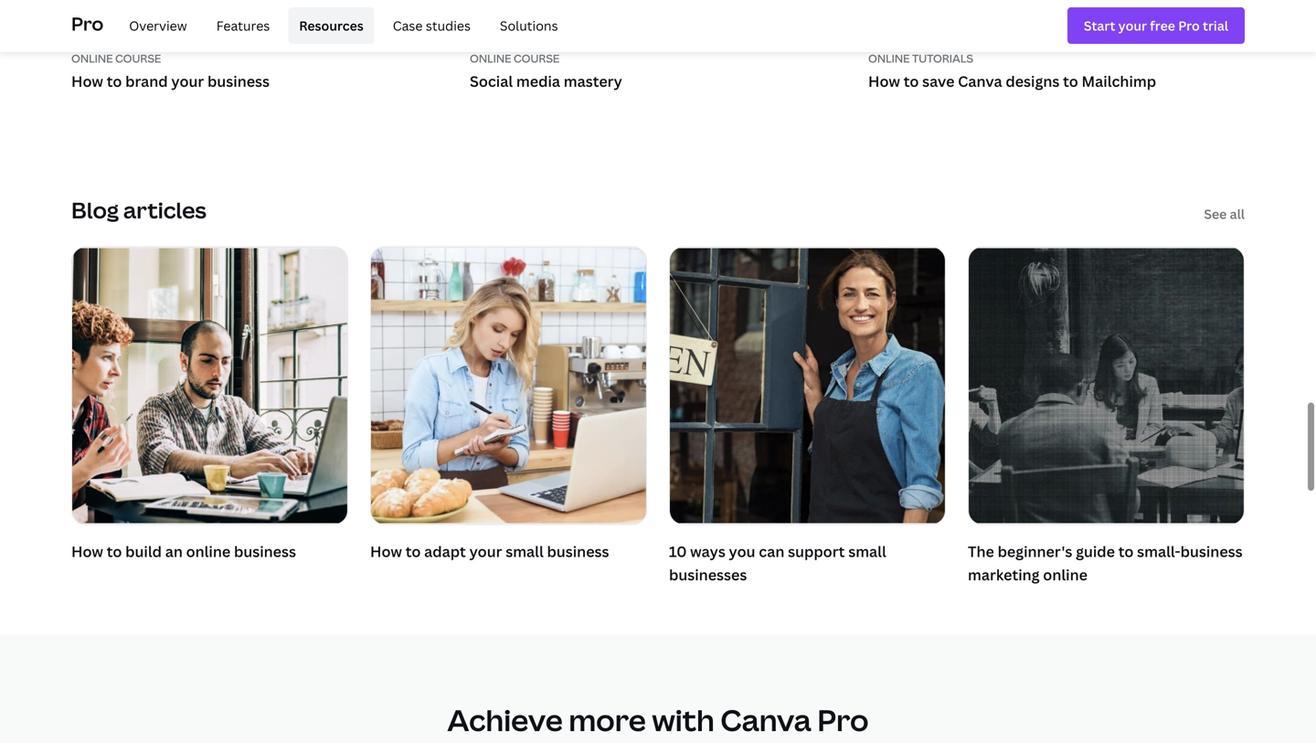 Task type: vqa. For each thing, say whether or not it's contained in the screenshot.
The
yes



Task type: locate. For each thing, give the bounding box(es) containing it.
1 horizontal spatial pro
[[817, 700, 869, 740]]

online course social media mastery
[[470, 51, 622, 91]]

resources link
[[288, 7, 375, 44]]

business
[[208, 71, 270, 91], [234, 542, 296, 561], [547, 542, 609, 561], [1181, 542, 1243, 561]]

0 horizontal spatial your
[[171, 71, 204, 91]]

0 horizontal spatial online
[[186, 542, 231, 561]]

1 small from the left
[[506, 542, 544, 561]]

menu bar
[[111, 7, 569, 44]]

tutorials
[[912, 51, 973, 66]]

adapt
[[424, 542, 466, 561]]

0 vertical spatial your
[[171, 71, 204, 91]]

0 vertical spatial canva
[[958, 71, 1002, 91]]

1 vertical spatial your
[[469, 542, 502, 561]]

to right guide
[[1119, 542, 1134, 561]]

canva
[[958, 71, 1002, 91], [721, 700, 811, 740]]

save
[[922, 71, 955, 91]]

1 horizontal spatial canva
[[958, 71, 1002, 91]]

course
[[115, 51, 161, 66], [514, 51, 560, 66]]

1 vertical spatial canva
[[721, 700, 811, 740]]

all
[[1230, 205, 1245, 223]]

0 horizontal spatial online
[[71, 51, 113, 66]]

1 online from the left
[[71, 51, 113, 66]]

support
[[788, 542, 845, 561]]

1 vertical spatial pro
[[817, 700, 869, 740]]

features link
[[205, 7, 281, 44]]

your right adapt
[[469, 542, 502, 561]]

features
[[216, 17, 270, 34]]

pro
[[71, 11, 104, 36], [817, 700, 869, 740]]

your
[[171, 71, 204, 91], [469, 542, 502, 561]]

1 vertical spatial online
[[1043, 565, 1088, 585]]

how left build
[[71, 542, 103, 561]]

1 horizontal spatial small
[[848, 542, 886, 561]]

0 horizontal spatial course
[[115, 51, 161, 66]]

online down guide
[[1043, 565, 1088, 585]]

course up media
[[514, 51, 560, 66]]

the beginner's guide to small-business marketing online
[[968, 542, 1243, 585]]

2 course from the left
[[514, 51, 560, 66]]

10 ways you can support small businesses link
[[669, 246, 946, 590]]

see all link
[[1204, 205, 1245, 223]]

online tutorials how to save canva designs to mailchimp
[[868, 51, 1156, 91]]

course up brand
[[115, 51, 161, 66]]

your right brand
[[171, 71, 204, 91]]

1 horizontal spatial your
[[469, 542, 502, 561]]

online inside online course social media mastery
[[470, 51, 511, 66]]

online inside online tutorials how to save canva designs to mailchimp
[[868, 51, 910, 66]]

to inside online course how to brand your business
[[107, 71, 122, 91]]

course inside online course social media mastery
[[514, 51, 560, 66]]

solutions link
[[489, 7, 569, 44]]

course for to
[[115, 51, 161, 66]]

how left brand
[[71, 71, 103, 91]]

case
[[393, 17, 423, 34]]

businesses
[[669, 565, 747, 585]]

blog
[[71, 195, 119, 225]]

mailchimp
[[1082, 71, 1156, 91]]

how
[[71, 71, 103, 91], [868, 71, 900, 91], [71, 542, 103, 561], [370, 542, 402, 561]]

1 horizontal spatial course
[[514, 51, 560, 66]]

online for how to save canva designs to mailchimp
[[868, 51, 910, 66]]

small right adapt
[[506, 542, 544, 561]]

0 horizontal spatial pro
[[71, 11, 104, 36]]

business inside online course how to brand your business
[[208, 71, 270, 91]]

1 horizontal spatial online
[[470, 51, 511, 66]]

2 small from the left
[[848, 542, 886, 561]]

to inside the beginner's guide to small-business marketing online
[[1119, 542, 1134, 561]]

2 online from the left
[[470, 51, 511, 66]]

small right support at the right of the page
[[848, 542, 886, 561]]

ways
[[690, 542, 726, 561]]

how left save
[[868, 71, 900, 91]]

pro element
[[71, 0, 1245, 51]]

0 vertical spatial online
[[186, 542, 231, 561]]

small
[[506, 542, 544, 561], [848, 542, 886, 561]]

1 course from the left
[[115, 51, 161, 66]]

designs
[[1006, 71, 1060, 91]]

business inside the beginner's guide to small-business marketing online
[[1181, 542, 1243, 561]]

how to adapt your small business link
[[370, 246, 647, 567]]

0 horizontal spatial small
[[506, 542, 544, 561]]

online right an
[[186, 542, 231, 561]]

canva inside online tutorials how to save canva designs to mailchimp
[[958, 71, 1002, 91]]

beginner's
[[998, 542, 1073, 561]]

to
[[107, 71, 122, 91], [904, 71, 919, 91], [1063, 71, 1078, 91], [107, 542, 122, 561], [406, 542, 421, 561], [1119, 542, 1134, 561]]

media
[[516, 71, 560, 91]]

the
[[968, 542, 994, 561]]

online
[[186, 542, 231, 561], [1043, 565, 1088, 585]]

canva right save
[[958, 71, 1002, 91]]

to left adapt
[[406, 542, 421, 561]]

business for the beginner's guide to small-business marketing online
[[1181, 542, 1243, 561]]

your inside online course how to brand your business
[[171, 71, 204, 91]]

2 horizontal spatial online
[[868, 51, 910, 66]]

an
[[165, 542, 183, 561]]

1 horizontal spatial online
[[1043, 565, 1088, 585]]

0 vertical spatial pro
[[71, 11, 104, 36]]

brand
[[125, 71, 168, 91]]

resources
[[299, 17, 364, 34]]

course for media
[[514, 51, 560, 66]]

online
[[71, 51, 113, 66], [470, 51, 511, 66], [868, 51, 910, 66]]

online inside online course how to brand your business
[[71, 51, 113, 66]]

3 online from the left
[[868, 51, 910, 66]]

menu bar containing overview
[[111, 7, 569, 44]]

to left brand
[[107, 71, 122, 91]]

case studies link
[[382, 7, 482, 44]]

how inside online tutorials how to save canva designs to mailchimp
[[868, 71, 900, 91]]

course inside online course how to brand your business
[[115, 51, 161, 66]]

0 horizontal spatial canva
[[721, 700, 811, 740]]

canva right with
[[721, 700, 811, 740]]



Task type: describe. For each thing, give the bounding box(es) containing it.
articles
[[123, 195, 206, 225]]

business for how to build an online business
[[234, 542, 296, 561]]

overview link
[[118, 7, 198, 44]]

with
[[652, 700, 715, 740]]

case studies
[[393, 17, 471, 34]]

marketing
[[968, 565, 1040, 585]]

how to build an online business link
[[71, 246, 348, 567]]

how inside online course how to brand your business
[[71, 71, 103, 91]]

see all
[[1204, 205, 1245, 223]]

achieve more with canva pro
[[447, 700, 869, 740]]

menu bar inside pro element
[[111, 7, 569, 44]]

the beginner's guide to small-business marketing online link
[[968, 246, 1245, 590]]

online inside the beginner's guide to small-business marketing online
[[1043, 565, 1088, 585]]

how left adapt
[[370, 542, 402, 561]]

how to build an online business
[[71, 542, 296, 561]]

more
[[569, 700, 646, 740]]

online for social media mastery
[[470, 51, 511, 66]]

how to adapt your small business
[[370, 542, 609, 561]]

overview
[[129, 17, 187, 34]]

small-
[[1137, 542, 1181, 561]]

start your free pro trial image
[[1084, 15, 1229, 36]]

guide
[[1076, 542, 1115, 561]]

online course how to brand your business
[[71, 51, 270, 91]]

studies
[[426, 17, 471, 34]]

to right designs
[[1063, 71, 1078, 91]]

you
[[729, 542, 756, 561]]

to left save
[[904, 71, 919, 91]]

solutions
[[500, 17, 558, 34]]

business for how to adapt your small business
[[547, 542, 609, 561]]

social
[[470, 71, 513, 91]]

see
[[1204, 205, 1227, 223]]

small inside 10 ways you can support small businesses
[[848, 542, 886, 561]]

online for how to brand your business
[[71, 51, 113, 66]]

can
[[759, 542, 785, 561]]

to left build
[[107, 542, 122, 561]]

build
[[125, 542, 162, 561]]

10
[[669, 542, 687, 561]]

achieve
[[447, 700, 563, 740]]

10 ways you can support small businesses
[[669, 542, 886, 585]]

blog articles
[[71, 195, 206, 225]]

mastery
[[564, 71, 622, 91]]



